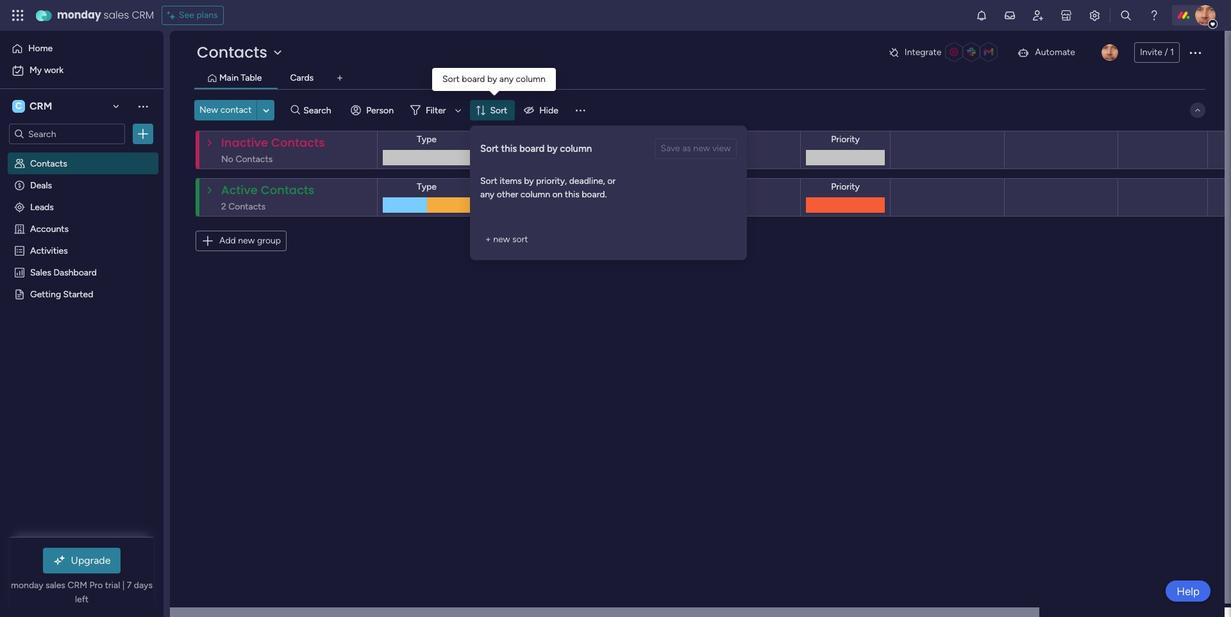 Task type: describe. For each thing, give the bounding box(es) containing it.
Search field
[[300, 101, 339, 119]]

add view image
[[337, 73, 343, 83]]

integrate button
[[883, 39, 1007, 66]]

sort for sort this board by column
[[480, 143, 499, 154]]

1
[[1171, 47, 1174, 58]]

by for any
[[487, 74, 497, 85]]

monday sales crm pro trial |
[[11, 580, 127, 591]]

1 priority field from the top
[[828, 133, 863, 147]]

automate
[[1035, 47, 1075, 58]]

upgrade
[[71, 555, 111, 567]]

notifications image
[[975, 9, 988, 22]]

crm inside workspace selection element
[[30, 100, 52, 112]]

getting started
[[30, 289, 93, 300]]

invite
[[1140, 47, 1163, 58]]

options image
[[137, 128, 149, 140]]

sales for monday sales crm
[[104, 8, 129, 22]]

+ new sort button
[[480, 230, 533, 250]]

monday sales crm
[[57, 8, 154, 22]]

help image
[[1148, 9, 1161, 22]]

type for first type field from the top of the page
[[417, 134, 437, 145]]

1 type field from the top
[[414, 133, 440, 147]]

invite members image
[[1032, 9, 1045, 22]]

monday for monday sales crm pro trial |
[[11, 580, 43, 591]]

1 priority from the top
[[831, 134, 860, 145]]

crm for monday sales crm pro trial |
[[68, 580, 87, 591]]

main
[[219, 72, 239, 83]]

search everything image
[[1120, 9, 1133, 22]]

contacts up main
[[197, 42, 267, 63]]

1 horizontal spatial any
[[500, 74, 514, 85]]

0 vertical spatial james peterson image
[[1195, 5, 1216, 26]]

started
[[63, 289, 93, 300]]

monday for monday sales crm
[[57, 8, 101, 22]]

sales dashboard
[[30, 267, 97, 278]]

add
[[219, 235, 236, 246]]

tab list containing main table
[[194, 68, 1206, 89]]

new for +
[[493, 234, 510, 245]]

Inactive Contacts field
[[218, 135, 328, 151]]

this inside sort items by priority, deadline, or any other column on this board.
[[565, 189, 580, 200]]

any inside sort items by priority, deadline, or any other column on this board.
[[480, 189, 495, 200]]

/
[[1165, 47, 1168, 58]]

inactive contacts
[[221, 135, 325, 151]]

my
[[30, 65, 42, 76]]

new
[[199, 105, 218, 115]]

person
[[366, 105, 394, 116]]

see
[[179, 10, 194, 21]]

pro
[[89, 580, 103, 591]]

see plans
[[179, 10, 218, 21]]

column inside sort items by priority, deadline, or any other column on this board.
[[521, 189, 550, 200]]

Search in workspace field
[[27, 127, 107, 141]]

by for priority,
[[524, 176, 534, 187]]

see plans button
[[162, 6, 224, 25]]

public dashboard image
[[13, 266, 26, 278]]

trial
[[105, 580, 120, 591]]

filter button
[[405, 100, 466, 121]]

column for sort board by any column
[[516, 74, 546, 85]]

deadline,
[[569, 176, 605, 187]]

menu image
[[574, 104, 587, 117]]

upgrade button
[[43, 548, 121, 574]]

7 days left
[[75, 580, 153, 605]]

left
[[75, 595, 89, 605]]

contacts up deals at the left top of page
[[30, 158, 67, 169]]

0 horizontal spatial this
[[501, 143, 517, 154]]

priority,
[[536, 176, 567, 187]]

help
[[1177, 585, 1200, 598]]

public board image
[[13, 288, 26, 300]]

leads
[[30, 201, 54, 212]]

main table
[[219, 72, 262, 83]]

add new group
[[219, 235, 281, 246]]

emails settings image
[[1088, 9, 1101, 22]]

other
[[497, 189, 518, 200]]

active contacts
[[221, 182, 315, 198]]

contacts inside field
[[271, 135, 325, 151]]

options image
[[1188, 45, 1203, 60]]

contacts button
[[194, 42, 288, 63]]

7
[[127, 580, 132, 591]]

arrow down image
[[451, 103, 466, 118]]



Task type: locate. For each thing, give the bounding box(es) containing it.
workspace options image
[[137, 100, 149, 113]]

0 vertical spatial this
[[501, 143, 517, 154]]

by inside sort items by priority, deadline, or any other column on this board.
[[524, 176, 534, 187]]

0 vertical spatial type field
[[414, 133, 440, 147]]

deals
[[30, 180, 52, 190]]

1 vertical spatial james peterson image
[[1102, 44, 1118, 61]]

main table button
[[216, 71, 265, 85]]

1 horizontal spatial james peterson image
[[1195, 5, 1216, 26]]

crm left see
[[132, 8, 154, 22]]

items
[[500, 176, 522, 187]]

any up sort popup button
[[500, 74, 514, 85]]

v2 search image
[[291, 103, 300, 118]]

2 type from the top
[[417, 182, 437, 192]]

1 vertical spatial monday
[[11, 580, 43, 591]]

0 vertical spatial monday
[[57, 8, 101, 22]]

my work link
[[8, 60, 156, 81]]

0 vertical spatial priority
[[831, 134, 860, 145]]

automate button
[[1012, 42, 1081, 63]]

hide
[[540, 105, 559, 116]]

c
[[15, 101, 22, 112]]

0 horizontal spatial by
[[487, 74, 497, 85]]

filter
[[426, 105, 446, 116]]

this up items
[[501, 143, 517, 154]]

by up priority,
[[547, 143, 558, 154]]

tab
[[330, 68, 350, 89]]

home
[[28, 43, 53, 54]]

|
[[122, 580, 125, 591]]

by up sort popup button
[[487, 74, 497, 85]]

sales up home link
[[104, 8, 129, 22]]

integrate
[[905, 47, 942, 58]]

table
[[241, 72, 262, 83]]

contact
[[220, 105, 252, 115]]

getting
[[30, 289, 61, 300]]

Priority field
[[828, 133, 863, 147], [828, 180, 863, 194]]

inactive
[[221, 135, 268, 151]]

sort left items
[[480, 176, 498, 187]]

monday
[[57, 8, 101, 22], [11, 580, 43, 591]]

monday up home link
[[57, 8, 101, 22]]

type for first type field from the bottom
[[417, 182, 437, 192]]

any left other
[[480, 189, 495, 200]]

sales
[[30, 267, 51, 278]]

2 priority from the top
[[831, 182, 860, 192]]

1 type from the top
[[417, 134, 437, 145]]

work
[[44, 65, 64, 76]]

1 vertical spatial board
[[519, 143, 545, 154]]

0 horizontal spatial board
[[462, 74, 485, 85]]

sales
[[104, 8, 129, 22], [46, 580, 65, 591]]

my work
[[30, 65, 64, 76]]

0 vertical spatial board
[[462, 74, 485, 85]]

2 priority field from the top
[[828, 180, 863, 194]]

james peterson image up options image
[[1195, 5, 1216, 26]]

+ new sort
[[485, 234, 528, 245]]

sort for sort
[[490, 105, 507, 116]]

board up priority,
[[519, 143, 545, 154]]

sort down sort board by any column
[[490, 105, 507, 116]]

new inside button
[[493, 234, 510, 245]]

home link
[[8, 38, 156, 59]]

sort down sort popup button
[[480, 143, 499, 154]]

person button
[[346, 100, 401, 121]]

group
[[257, 235, 281, 246]]

column
[[516, 74, 546, 85], [560, 143, 592, 154], [521, 189, 550, 200]]

sort up arrow down icon
[[443, 74, 460, 85]]

invite / 1
[[1140, 47, 1174, 58]]

sort
[[512, 234, 528, 245]]

sort board by any column
[[443, 74, 546, 85]]

0 horizontal spatial new
[[238, 235, 255, 246]]

sort
[[443, 74, 460, 85], [490, 105, 507, 116], [480, 143, 499, 154], [480, 176, 498, 187]]

0 vertical spatial sales
[[104, 8, 129, 22]]

priority
[[831, 134, 860, 145], [831, 182, 860, 192]]

1 horizontal spatial by
[[524, 176, 534, 187]]

list box
[[0, 150, 164, 478]]

type
[[417, 134, 437, 145], [417, 182, 437, 192]]

option
[[0, 152, 164, 154]]

new right the add
[[238, 235, 255, 246]]

1 vertical spatial sales
[[46, 580, 65, 591]]

crm
[[132, 8, 154, 22], [30, 100, 52, 112], [68, 580, 87, 591]]

my work option
[[8, 60, 156, 81]]

2 vertical spatial column
[[521, 189, 550, 200]]

contacts down v2 search icon
[[271, 135, 325, 151]]

crm for monday sales crm
[[132, 8, 154, 22]]

1 horizontal spatial sales
[[104, 8, 129, 22]]

sort this board by column
[[480, 143, 592, 154]]

2 type field from the top
[[414, 180, 440, 194]]

days
[[134, 580, 153, 591]]

1 vertical spatial by
[[547, 143, 558, 154]]

new contact
[[199, 105, 252, 115]]

james peterson image left invite
[[1102, 44, 1118, 61]]

1 horizontal spatial this
[[565, 189, 580, 200]]

0 vertical spatial any
[[500, 74, 514, 85]]

add new group button
[[196, 231, 287, 251]]

sort items by priority, deadline, or any other column on this board.
[[480, 176, 616, 200]]

cards
[[290, 72, 314, 83]]

james peterson image
[[1195, 5, 1216, 26], [1102, 44, 1118, 61]]

0 vertical spatial by
[[487, 74, 497, 85]]

column up hide popup button
[[516, 74, 546, 85]]

0 vertical spatial crm
[[132, 8, 154, 22]]

board
[[462, 74, 485, 85], [519, 143, 545, 154]]

contacts right active
[[261, 182, 315, 198]]

tab list
[[194, 68, 1206, 89]]

angle down image
[[263, 106, 269, 115]]

new contact button
[[194, 100, 257, 121]]

board.
[[582, 189, 607, 200]]

plans
[[197, 10, 218, 21]]

0 vertical spatial priority field
[[828, 133, 863, 147]]

contacts
[[197, 42, 267, 63], [271, 135, 325, 151], [30, 158, 67, 169], [261, 182, 315, 198]]

2 vertical spatial crm
[[68, 580, 87, 591]]

new right +
[[493, 234, 510, 245]]

sales down upgrade "button"
[[46, 580, 65, 591]]

0 horizontal spatial james peterson image
[[1102, 44, 1118, 61]]

this right on
[[565, 189, 580, 200]]

crm up left at the left bottom of page
[[68, 580, 87, 591]]

Type field
[[414, 133, 440, 147], [414, 180, 440, 194]]

0 horizontal spatial sales
[[46, 580, 65, 591]]

1 vertical spatial this
[[565, 189, 580, 200]]

column down priority,
[[521, 189, 550, 200]]

1 vertical spatial any
[[480, 189, 495, 200]]

hide button
[[519, 100, 566, 121]]

0 horizontal spatial monday
[[11, 580, 43, 591]]

1 horizontal spatial board
[[519, 143, 545, 154]]

sort button
[[470, 100, 515, 121]]

collapse image
[[1193, 105, 1203, 115]]

1 vertical spatial column
[[560, 143, 592, 154]]

crm right workspace image
[[30, 100, 52, 112]]

accounts
[[30, 223, 69, 234]]

board up arrow down icon
[[462, 74, 485, 85]]

cards button
[[287, 71, 317, 85]]

column for sort this board by column
[[560, 143, 592, 154]]

sales for monday sales crm pro trial |
[[46, 580, 65, 591]]

workspace image
[[12, 99, 25, 114]]

1 vertical spatial type
[[417, 182, 437, 192]]

contacts inside field
[[261, 182, 315, 198]]

update feed image
[[1004, 9, 1017, 22]]

Active Contacts field
[[218, 182, 318, 199]]

1 vertical spatial crm
[[30, 100, 52, 112]]

0 horizontal spatial any
[[480, 189, 495, 200]]

1 vertical spatial priority field
[[828, 180, 863, 194]]

activities
[[30, 245, 68, 256]]

0 vertical spatial column
[[516, 74, 546, 85]]

this
[[501, 143, 517, 154], [565, 189, 580, 200]]

home option
[[8, 38, 156, 59]]

workspace selection element
[[12, 99, 54, 114]]

sort for sort items by priority, deadline, or any other column on this board.
[[480, 176, 498, 187]]

on
[[552, 189, 563, 200]]

list box containing contacts
[[0, 150, 164, 478]]

by right items
[[524, 176, 534, 187]]

sort for sort board by any column
[[443, 74, 460, 85]]

2 vertical spatial by
[[524, 176, 534, 187]]

monday down upgrade "button"
[[11, 580, 43, 591]]

any
[[500, 74, 514, 85], [480, 189, 495, 200]]

2 horizontal spatial by
[[547, 143, 558, 154]]

new
[[493, 234, 510, 245], [238, 235, 255, 246]]

invite / 1 button
[[1135, 42, 1180, 63]]

help button
[[1166, 581, 1211, 602]]

dashboard
[[54, 267, 97, 278]]

active
[[221, 182, 258, 198]]

column up deadline,
[[560, 143, 592, 154]]

sort inside sort items by priority, deadline, or any other column on this board.
[[480, 176, 498, 187]]

monday marketplace image
[[1060, 9, 1073, 22]]

0 vertical spatial type
[[417, 134, 437, 145]]

1 horizontal spatial crm
[[68, 580, 87, 591]]

0 horizontal spatial crm
[[30, 100, 52, 112]]

1 horizontal spatial monday
[[57, 8, 101, 22]]

sort inside popup button
[[490, 105, 507, 116]]

1 vertical spatial type field
[[414, 180, 440, 194]]

new inside button
[[238, 235, 255, 246]]

1 vertical spatial priority
[[831, 182, 860, 192]]

or
[[607, 176, 616, 187]]

new for add
[[238, 235, 255, 246]]

+
[[485, 234, 491, 245]]

2 horizontal spatial crm
[[132, 8, 154, 22]]

1 horizontal spatial new
[[493, 234, 510, 245]]

by
[[487, 74, 497, 85], [547, 143, 558, 154], [524, 176, 534, 187]]

select product image
[[12, 9, 24, 22]]



Task type: vqa. For each thing, say whether or not it's contained in the screenshot.
Deal corresponding to Deal 1
no



